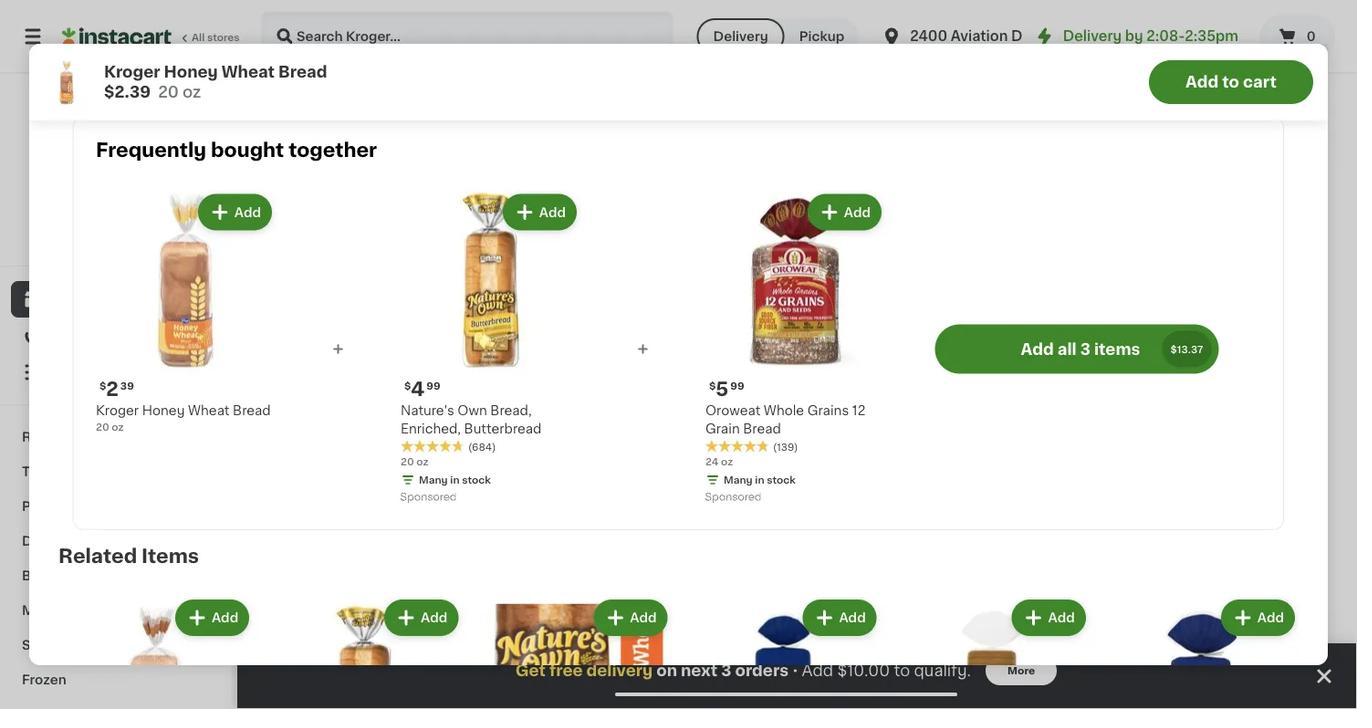 Task type: vqa. For each thing, say whether or not it's contained in the screenshot.
cards to the top
no



Task type: describe. For each thing, give the bounding box(es) containing it.
nature's inside nature's own whitewheat healthy white bread, sliced white bread, 20 oz loaf
[[982, 260, 1036, 273]]

2 vertical spatial 4
[[815, 607, 829, 626]]

juice inside button
[[399, 631, 434, 644]]

wheat for kroger honey wheat bread $2.39 20 oz
[[222, 64, 275, 80]]

oz inside nature's own whitewheat healthy white bread, sliced white bread, 20 oz loaf
[[1087, 315, 1102, 328]]

2 white from the top
[[982, 315, 1019, 328]]

snacks & candy
[[22, 639, 130, 652]]

strawberry,
[[1159, 649, 1233, 662]]

1 vertical spatial 4
[[411, 380, 425, 399]]

52
[[628, 667, 641, 677]]

0
[[1307, 30, 1316, 43]]

ct
[[814, 314, 825, 324]]

& for meat
[[59, 604, 70, 617]]

pricing
[[89, 203, 125, 213]]

items
[[142, 547, 199, 566]]

1 for minute maid fruit punch, made w/ real fruit juice
[[461, 607, 470, 626]]

in inside product group
[[755, 475, 765, 485]]

1 vertical spatial enriched,
[[401, 422, 461, 435]]

bread inside oroweat whole grains 12 grain bread
[[743, 422, 781, 435]]

item carousel region containing bread
[[274, 0, 1321, 355]]

seafood
[[73, 604, 128, 617]]

kroger honey wheat bread 20 oz
[[96, 404, 271, 432]]

1 horizontal spatial many in stock button
[[686, 0, 881, 52]]

kroger honey wheat bread
[[628, 260, 762, 291]]

suja organic strawberry guava immunity cold- pressed juice 1 12 x 12 fl oz
[[805, 631, 960, 695]]

grains
[[808, 404, 849, 417]]

again
[[92, 330, 128, 342]]

whitewheat
[[982, 278, 1061, 291]]

x
[[818, 685, 824, 695]]

instacart logo image
[[62, 26, 172, 47]]

wheat for kroger honey wheat bread 20 oz
[[188, 404, 230, 417]]

frequently
[[96, 141, 207, 160]]

0 button
[[1261, 15, 1336, 58]]

minute maid fruit punch, made w/ real fruit juice
[[451, 631, 611, 662]]

screamin'
[[805, 260, 869, 273]]

$ inside $ 3 99
[[632, 608, 638, 618]]

meat & seafood link
[[11, 594, 222, 628]]

delivery for delivery by 2:08-2:35pm
[[1063, 30, 1122, 43]]

many in stock inside product group
[[724, 475, 796, 485]]

1 horizontal spatial 4
[[461, 236, 475, 255]]

all stores link
[[62, 11, 241, 62]]

8 oz button
[[477, 0, 672, 70]]

2 vertical spatial 20 oz
[[401, 457, 429, 467]]

juice inside kroger original pulp free 100% orange juice 52 fl oz
[[717, 649, 752, 662]]

guarantee
[[141, 221, 193, 231]]

$2.99 element
[[274, 605, 436, 628]]

by
[[1126, 30, 1144, 43]]

(139)
[[773, 443, 798, 453]]

kroger original pulp free 100% orange juice 52 fl oz
[[628, 631, 787, 677]]

many inside product group
[[724, 475, 753, 485]]

pulp
[[727, 631, 756, 644]]

eggo
[[1167, 18, 1200, 31]]

more
[[1008, 666, 1036, 676]]

99 inside "$ 9 99"
[[830, 237, 844, 247]]

100% satisfaction guarantee button
[[28, 215, 204, 234]]

original inside kroger original pulp free 100% orange juice 52 fl oz
[[674, 631, 724, 644]]

$ 9 99
[[809, 236, 844, 255]]

to inside treatment tracker modal dialog
[[894, 663, 910, 679]]

2400
[[911, 30, 948, 43]]

view all (50+) button
[[1103, 369, 1219, 406]]

99 inside $ 3 99
[[653, 608, 667, 618]]

maid for fruit
[[499, 631, 530, 644]]

sponsored badge image for oroweat whole grains 12 grain bread
[[706, 493, 761, 503]]

add inside button
[[1186, 74, 1219, 90]]

original inside kellogg's eggo frozen waffles, frozen breakfast, breakfast food, original
[[1208, 55, 1258, 68]]

fl inside kroger original pulp free 100% orange juice 52 fl oz
[[643, 667, 650, 677]]

$ 1 99 for minute maid fruit punch, made w/ real fruit juice
[[455, 607, 485, 626]]

$ 3 99
[[632, 607, 667, 626]]

produce link
[[11, 489, 222, 524]]

breadstix,
[[805, 278, 870, 291]]

cold-
[[913, 649, 949, 662]]

view for view all (50+)
[[1111, 381, 1142, 394]]

nature's own bread, enriched, butterbread inside item carousel region
[[451, 260, 592, 291]]

view pricing policy link
[[62, 201, 171, 215]]

juice inside 'suja organic strawberry guava immunity cold- pressed juice 1 12 x 12 fl oz'
[[860, 668, 896, 680]]

fl inside 'suja organic strawberry guava immunity cold- pressed juice 1 12 x 12 fl oz'
[[840, 685, 847, 695]]

2 99
[[1169, 607, 1197, 626]]

oz inside kroger honey wheat bread $2.39 20 oz
[[183, 84, 201, 100]]

enriched, inside item carousel region
[[451, 278, 511, 291]]

delivery by 2:08-2:35pm
[[1063, 30, 1239, 43]]

related
[[58, 547, 137, 566]]

2 horizontal spatial $ 4 99
[[809, 607, 845, 626]]

grain
[[706, 422, 740, 435]]

honey for kroger honey wheat bread
[[674, 260, 717, 273]]

screamin' sicilian breadstix, loaded, cheesy garlic 9 ct
[[805, 260, 925, 324]]

bread for kroger honey wheat bread 20 oz
[[233, 404, 271, 417]]

stores
[[207, 32, 240, 42]]

1 horizontal spatial own
[[508, 260, 537, 273]]

maid for strawberry
[[1030, 631, 1061, 644]]

next
[[681, 663, 718, 679]]

delivery button
[[697, 18, 785, 55]]

all inside simply lemonade with strawberry, all natural non-gmo
[[1236, 649, 1252, 662]]

cinnamon toast crunch breakfast cereal
[[895, 18, 1050, 49]]

dairy & eggs link
[[11, 524, 222, 559]]

minute maid strawberry lemonade, fruit drink
[[982, 631, 1135, 662]]

suja
[[805, 631, 832, 644]]

fruit inside minute maid strawberry lemonade, fruit drink
[[1057, 649, 1086, 662]]

add inside treatment tracker modal dialog
[[802, 663, 834, 679]]

thanksgiving
[[22, 466, 109, 478]]

0 horizontal spatial all
[[192, 32, 205, 42]]

0 vertical spatial 20 oz
[[451, 313, 479, 323]]

pressed
[[805, 668, 857, 680]]

0 horizontal spatial (684)
[[468, 443, 496, 453]]

0 horizontal spatial 12
[[805, 685, 816, 695]]

kroger 100% apple juice button
[[274, 435, 436, 661]]

24 oz
[[706, 457, 733, 467]]

meat & seafood
[[22, 604, 128, 617]]

(50+)
[[1163, 381, 1199, 394]]

meat
[[22, 604, 56, 617]]

healthy
[[1064, 278, 1114, 291]]

$10.00
[[838, 663, 890, 679]]

food,
[[1169, 55, 1205, 68]]

buy it again link
[[11, 318, 222, 354]]

dr
[[1012, 30, 1029, 43]]

all for add
[[1058, 341, 1077, 357]]

w/
[[490, 649, 508, 662]]

kroger for kroger honey wheat bread
[[628, 260, 671, 273]]

$ 1 99 for minute maid strawberry lemonade, fruit drink
[[986, 607, 1016, 626]]

$ inside "$ 9 99"
[[809, 237, 815, 247]]

cheesy
[[805, 297, 854, 309]]

frozen inside frozen link
[[22, 674, 66, 687]]

orange
[[666, 649, 713, 662]]

1 vertical spatial 20 oz
[[982, 331, 1010, 341]]

minute for minute maid fruit punch, made w/ real fruit juice
[[451, 631, 495, 644]]

99 inside 2 99
[[1183, 608, 1197, 618]]

natural
[[1255, 649, 1301, 662]]

cinnamon toast crunch breakfast cereal button
[[895, 0, 1090, 84]]

organic inside 'suja organic strawberry guava immunity cold- pressed juice 1 12 x 12 fl oz'
[[835, 631, 887, 644]]

thanksgiving essentials
[[22, 466, 180, 478]]

product group containing 3
[[628, 435, 790, 679]]

lists
[[51, 366, 83, 379]]

delivery for delivery
[[714, 30, 769, 43]]

kroger down satisfaction
[[73, 240, 108, 250]]

cinnamon
[[895, 18, 961, 31]]

$ 2 39
[[100, 380, 134, 399]]

0 vertical spatial 9
[[815, 236, 829, 255]]

& for snacks
[[73, 639, 83, 652]]

honey for kroger honey wheat bread 20 oz
[[142, 404, 185, 417]]

together
[[289, 141, 377, 160]]

frequently bought together
[[96, 141, 377, 160]]

0 vertical spatial 3
[[1081, 341, 1091, 357]]

breakfast inside cinnamon toast crunch breakfast cereal
[[895, 37, 957, 49]]

beverages link
[[11, 559, 222, 594]]

guava
[[805, 649, 846, 662]]

bread for kroger honey wheat bread $2.39 20 oz
[[279, 64, 327, 80]]

$2.39
[[104, 84, 151, 100]]

2 horizontal spatial fl
[[998, 684, 1005, 694]]

view all (50+)
[[1111, 381, 1199, 394]]

0 vertical spatial organic
[[807, 587, 848, 597]]

2400 aviation dr button
[[881, 11, 1029, 62]]

snacks
[[22, 639, 70, 652]]



Task type: locate. For each thing, give the bounding box(es) containing it.
$ 1 99
[[455, 607, 485, 626], [986, 607, 1016, 626]]

& right meat
[[59, 604, 70, 617]]

pickup button
[[785, 18, 859, 55]]

1 horizontal spatial delivery
[[1063, 30, 1122, 43]]

2 horizontal spatial 12
[[853, 404, 866, 417]]

minute for minute maid strawberry lemonade, fruit drink
[[982, 631, 1026, 644]]

$ inside $ 2 39
[[100, 381, 106, 391]]

1 horizontal spatial view
[[1111, 381, 1142, 394]]

add
[[1186, 74, 1219, 90], [1280, 79, 1307, 92], [234, 206, 261, 219], [539, 206, 566, 219], [844, 206, 871, 219], [50, 240, 71, 250], [1021, 341, 1054, 357], [395, 450, 422, 463], [749, 450, 776, 463], [1280, 450, 1307, 463], [212, 612, 238, 625], [421, 612, 448, 625], [630, 612, 657, 625], [840, 612, 866, 625], [1049, 612, 1075, 625], [1258, 612, 1285, 625], [802, 663, 834, 679]]

3 up 52
[[638, 607, 651, 626]]

whole
[[764, 404, 805, 417]]

1 horizontal spatial 9
[[815, 236, 829, 255]]

bread for kroger honey wheat bread
[[628, 278, 666, 291]]

2 $ 1 99 from the left
[[986, 607, 1016, 626]]

crunch
[[1003, 18, 1050, 31]]

1 vertical spatial frozen
[[1160, 37, 1203, 49]]

0 vertical spatial breakfast
[[895, 37, 957, 49]]

honey
[[164, 64, 218, 80], [674, 260, 717, 273], [142, 404, 185, 417]]

to down "immunity"
[[894, 663, 910, 679]]

0 horizontal spatial $ 1 99
[[455, 607, 485, 626]]

1 horizontal spatial to
[[894, 663, 910, 679]]

kroger inside button
[[274, 631, 317, 644]]

eggs
[[74, 535, 107, 548]]

juice right apple
[[399, 631, 434, 644]]

delivery left pickup
[[714, 30, 769, 43]]

0 vertical spatial frozen
[[1203, 18, 1247, 31]]

kroger inside kroger honey wheat bread
[[628, 260, 671, 273]]

maid inside minute maid fruit punch, made w/ real fruit juice
[[499, 631, 530, 644]]

wheat inside the 'kroger honey wheat bread 20 oz'
[[188, 404, 230, 417]]

8
[[477, 36, 484, 46]]

1 item carousel region from the top
[[274, 0, 1321, 355]]

0 horizontal spatial minute
[[451, 631, 495, 644]]

100% inside button
[[320, 631, 355, 644]]

$ 1 99 up lemonade, at the right bottom of page
[[986, 607, 1016, 626]]

0 horizontal spatial fl
[[643, 667, 650, 677]]

fl right 59
[[998, 684, 1005, 694]]

20
[[158, 84, 179, 100], [451, 313, 464, 323], [1067, 315, 1084, 328], [982, 331, 995, 341], [96, 422, 109, 432], [401, 457, 414, 467]]

maid inside minute maid strawberry lemonade, fruit drink
[[1030, 631, 1061, 644]]

1 maid from the left
[[499, 631, 530, 644]]

organic up "immunity"
[[835, 631, 887, 644]]

more button
[[986, 657, 1058, 686]]

honey inside kroger honey wheat bread $2.39 20 oz
[[164, 64, 218, 80]]

own
[[508, 260, 537, 273], [1039, 260, 1068, 273], [458, 404, 487, 417]]

kroger inside kroger honey wheat bread $2.39 20 oz
[[104, 64, 160, 80]]

12 left x
[[805, 685, 816, 695]]

0 vertical spatial (684)
[[518, 298, 546, 308]]

kroger for kroger original pulp free 100% orange juice 52 fl oz
[[628, 631, 671, 644]]

item carousel region containing 4
[[274, 369, 1321, 709]]

to right plus
[[135, 240, 146, 250]]

all left the stores
[[192, 32, 205, 42]]

20 inside nature's own whitewheat healthy white bread, sliced white bread, 20 oz loaf
[[1067, 315, 1084, 328]]

juice up 'get free delivery on next 3 orders • add $10.00 to qualify.'
[[717, 649, 752, 662]]

produce
[[22, 500, 78, 513]]

0 horizontal spatial own
[[458, 404, 487, 417]]

1 up the made
[[461, 607, 470, 626]]

1 vertical spatial to
[[135, 240, 146, 250]]

2 item carousel region from the top
[[274, 369, 1321, 709]]

kroger logo image
[[76, 95, 157, 175]]

20 inside kroger honey wheat bread $2.39 20 oz
[[158, 84, 179, 100]]

0 vertical spatial butterbread
[[514, 278, 592, 291]]

1 horizontal spatial breakfast
[[1105, 55, 1166, 68]]

2 vertical spatial &
[[73, 639, 83, 652]]

shop
[[51, 293, 85, 306]]

& for dairy
[[61, 535, 71, 548]]

kroger
[[104, 64, 160, 80], [73, 240, 108, 250], [628, 260, 671, 273], [96, 404, 139, 417], [274, 631, 317, 644], [628, 631, 671, 644]]

bought
[[211, 141, 284, 160]]

39
[[120, 381, 134, 391]]

3 inside treatment tracker modal dialog
[[722, 663, 732, 679]]

0 horizontal spatial 100%
[[47, 221, 74, 231]]

kroger up $2.39
[[104, 64, 160, 80]]

2 inside item carousel region
[[1169, 607, 1182, 626]]

honey inside the 'kroger honey wheat bread 20 oz'
[[142, 404, 185, 417]]

None search field
[[261, 11, 673, 62]]

1 horizontal spatial original
[[1208, 55, 1258, 68]]

$ inside "$ 5 99"
[[709, 381, 716, 391]]

1 white from the top
[[982, 297, 1019, 309]]

kroger for kroger 100% apple juice
[[274, 631, 317, 644]]

0 vertical spatial 4
[[461, 236, 475, 255]]

99 inside "$ 5 99"
[[731, 381, 745, 391]]

0 horizontal spatial 1
[[461, 607, 470, 626]]

0 vertical spatial 100%
[[47, 221, 74, 231]]

0 vertical spatial all
[[192, 32, 205, 42]]

1 minute from the left
[[451, 631, 495, 644]]

2 vertical spatial wheat
[[188, 404, 230, 417]]

sponsored badge image for nature's own bread, enriched, butterbread
[[401, 493, 456, 503]]

orders
[[735, 663, 789, 679]]

$ 1 99 up the made
[[455, 607, 485, 626]]

to inside button
[[1223, 74, 1240, 90]]

& inside snacks & candy link
[[73, 639, 83, 652]]

oz inside button
[[486, 36, 498, 46]]

view left pricing
[[62, 203, 87, 213]]

strawberry inside minute maid strawberry lemonade, fruit drink
[[1065, 631, 1135, 644]]

1 vertical spatial white
[[982, 315, 1019, 328]]

kroger for kroger honey wheat bread $2.39 20 oz
[[104, 64, 160, 80]]

frozen
[[1203, 18, 1247, 31], [1160, 37, 1203, 49], [22, 674, 66, 687]]

maid
[[499, 631, 530, 644], [1030, 631, 1061, 644]]

2 vertical spatial 3
[[722, 663, 732, 679]]

save
[[148, 240, 172, 250]]

free
[[759, 631, 787, 644]]

kroger inside the 'kroger honey wheat bread 20 oz'
[[96, 404, 139, 417]]

1 vertical spatial breakfast
[[1105, 55, 1166, 68]]

dairy
[[22, 535, 57, 548]]

2 horizontal spatial 4
[[815, 607, 829, 626]]

minute up the made
[[451, 631, 495, 644]]

4
[[461, 236, 475, 255], [411, 380, 425, 399], [815, 607, 829, 626]]

on
[[657, 663, 678, 679]]

& inside the meat & seafood "link"
[[59, 604, 70, 617]]

0 horizontal spatial 2
[[106, 380, 119, 399]]

white
[[982, 297, 1019, 309], [982, 315, 1019, 328]]

2 strawberry from the left
[[1065, 631, 1135, 644]]

100% down $2.99 element
[[320, 631, 355, 644]]

0 vertical spatial enriched,
[[451, 278, 511, 291]]

all inside popup button
[[1145, 381, 1160, 394]]

bread inside kroger honey wheat bread
[[628, 278, 666, 291]]

kroger down $ 3 99
[[628, 631, 671, 644]]

view inside popup button
[[1111, 381, 1142, 394]]

policy
[[128, 203, 160, 213]]

juice down punch,
[[575, 649, 611, 662]]

aviation
[[951, 30, 1008, 43]]

all for view
[[1145, 381, 1160, 394]]

1 vertical spatial &
[[59, 604, 70, 617]]

oz inside 'suja organic strawberry guava immunity cold- pressed juice 1 12 x 12 fl oz'
[[849, 685, 861, 695]]

1 vertical spatial nature's own bread, enriched, butterbread
[[401, 404, 542, 435]]

wheat for kroger honey wheat bread
[[720, 260, 762, 273]]

0 horizontal spatial 20 oz
[[401, 457, 429, 467]]

99
[[830, 237, 844, 247], [477, 237, 491, 247], [427, 381, 441, 391], [731, 381, 745, 391], [831, 608, 845, 618], [472, 608, 485, 618], [653, 608, 667, 618], [1002, 608, 1016, 618], [1183, 608, 1197, 618]]

0 horizontal spatial breakfast
[[895, 37, 957, 49]]

0 vertical spatial original
[[1208, 55, 1258, 68]]

original
[[1208, 55, 1258, 68], [674, 631, 724, 644]]

breakfast down waffles,
[[1105, 55, 1166, 68]]

oz inside kroger original pulp free 100% orange juice 52 fl oz
[[653, 667, 665, 677]]

oz inside the 'kroger honey wheat bread 20 oz'
[[112, 422, 124, 432]]

2 up simply
[[1169, 607, 1182, 626]]

bread inside the 'kroger honey wheat bread 20 oz'
[[233, 404, 271, 417]]

0 vertical spatial $ 4 99
[[455, 236, 491, 255]]

0 horizontal spatial 4
[[411, 380, 425, 399]]

add kroger plus to save link
[[50, 237, 183, 252]]

immunity
[[849, 649, 910, 662]]

get free delivery on next 3 orders • add $10.00 to qualify.
[[516, 663, 972, 679]]

0 vertical spatial wheat
[[222, 64, 275, 80]]

product group containing 5
[[706, 191, 886, 508]]

to left cart at the right top of page
[[1223, 74, 1240, 90]]

1 horizontal spatial $ 4 99
[[455, 236, 491, 255]]

1 $ 1 99 from the left
[[455, 607, 485, 626]]

1 horizontal spatial 100%
[[320, 631, 355, 644]]

kroger inside kroger original pulp free 100% orange juice 52 fl oz
[[628, 631, 671, 644]]

maid up real
[[499, 631, 530, 644]]

1 vertical spatial item carousel region
[[274, 369, 1321, 709]]

kroger down "$2.39" element
[[628, 260, 671, 273]]

juice down "immunity"
[[860, 668, 896, 680]]

$4.99 element
[[1159, 234, 1321, 257]]

2 horizontal spatial 100%
[[628, 649, 662, 662]]

1
[[461, 607, 470, 626], [992, 607, 1001, 626], [899, 668, 904, 680]]

1 inside 'suja organic strawberry guava immunity cold- pressed juice 1 12 x 12 fl oz'
[[899, 668, 904, 680]]

100% up 52
[[628, 649, 662, 662]]

strawberry up drink
[[1065, 631, 1135, 644]]

1 vertical spatial 9
[[805, 314, 812, 324]]

1 for minute maid strawberry lemonade, fruit drink
[[992, 607, 1001, 626]]

1 horizontal spatial $ 1 99
[[986, 607, 1016, 626]]

add all 3 items
[[1021, 341, 1141, 357]]

0 vertical spatial all
[[1058, 341, 1077, 357]]

0 horizontal spatial many in stock button
[[268, 0, 462, 52]]

delivery by 2:08-2:35pm link
[[1034, 26, 1239, 47]]

sponsored badge image for screamin' sicilian breadstix, loaded, cheesy garlic
[[805, 328, 860, 339]]

1 vertical spatial all
[[1236, 649, 1252, 662]]

juice inside minute maid fruit punch, made w/ real fruit juice
[[575, 649, 611, 662]]

kroger down $ 2 39
[[96, 404, 139, 417]]

1 horizontal spatial all
[[1145, 381, 1160, 394]]

punch,
[[566, 631, 610, 644]]

1 horizontal spatial 20 oz
[[451, 313, 479, 323]]

frozen down snacks
[[22, 674, 66, 687]]

59
[[982, 684, 995, 694]]

0 horizontal spatial delivery
[[714, 30, 769, 43]]

product group
[[805, 64, 967, 343], [1159, 64, 1321, 330], [96, 191, 276, 434], [401, 191, 581, 508], [706, 191, 886, 508], [274, 435, 436, 661], [628, 435, 790, 679], [805, 435, 967, 709], [1159, 435, 1321, 709], [58, 596, 253, 709], [268, 596, 462, 709], [477, 596, 672, 709], [686, 596, 881, 709], [895, 596, 1090, 709], [1105, 596, 1299, 709]]

0 vertical spatial white
[[982, 297, 1019, 309]]

(547)
[[1049, 669, 1076, 679]]

simply
[[1159, 631, 1203, 644]]

breakfast,
[[1206, 37, 1271, 49]]

0 vertical spatial item carousel region
[[274, 0, 1321, 355]]

strawberry inside 'suja organic strawberry guava immunity cold- pressed juice 1 12 x 12 fl oz'
[[890, 631, 960, 644]]

snacks & candy link
[[11, 628, 222, 663]]

2 horizontal spatial 3
[[1081, 341, 1091, 357]]

minute inside minute maid strawberry lemonade, fruit drink
[[982, 631, 1026, 644]]

12 right grains
[[853, 404, 866, 417]]

0 horizontal spatial 3
[[638, 607, 651, 626]]

made
[[451, 649, 487, 662]]

apple
[[358, 631, 395, 644]]

bread,
[[541, 260, 582, 273], [1022, 297, 1064, 309], [1022, 315, 1064, 328], [491, 404, 532, 417]]

0 horizontal spatial all
[[1058, 341, 1077, 357]]

breakfast inside kellogg's eggo frozen waffles, frozen breakfast, breakfast food, original
[[1105, 55, 1166, 68]]

strawberry for drink
[[1065, 631, 1135, 644]]

3
[[1081, 341, 1091, 357], [638, 607, 651, 626], [722, 663, 732, 679]]

1 vertical spatial $ 4 99
[[404, 380, 441, 399]]

12 right x
[[826, 685, 837, 695]]

original up orange
[[674, 631, 724, 644]]

honey up recipes link
[[142, 404, 185, 417]]

maid up lemonade, at the right bottom of page
[[1030, 631, 1061, 644]]

1 horizontal spatial 1
[[899, 668, 904, 680]]

9 left ct
[[805, 314, 812, 324]]

0 horizontal spatial $ 4 99
[[404, 380, 441, 399]]

all down (12)
[[1058, 341, 1077, 357]]

1 vertical spatial honey
[[674, 260, 717, 273]]

2 vertical spatial honey
[[142, 404, 185, 417]]

satisfaction
[[77, 221, 138, 231]]

minute inside minute maid fruit punch, made w/ real fruit juice
[[451, 631, 495, 644]]

frozen down the eggo
[[1160, 37, 1203, 49]]

view down items
[[1111, 381, 1142, 394]]

2 horizontal spatial many in stock button
[[1159, 64, 1321, 330]]

original down the breakfast,
[[1208, 55, 1258, 68]]

1 horizontal spatial fl
[[840, 685, 847, 695]]

shop link
[[11, 281, 222, 318]]

2 maid from the left
[[1030, 631, 1061, 644]]

1 vertical spatial organic
[[835, 631, 887, 644]]

sponsored badge image
[[805, 328, 860, 339], [401, 493, 456, 503], [706, 493, 761, 503], [805, 699, 860, 709]]

1 vertical spatial butterbread
[[464, 422, 542, 435]]

fl down pressed
[[840, 685, 847, 695]]

breakfast down 'cinnamon'
[[895, 37, 957, 49]]

strawberry for cold-
[[890, 631, 960, 644]]

3 right next
[[722, 663, 732, 679]]

100% inside "button"
[[47, 221, 74, 231]]

kroger for kroger honey wheat bread 20 oz
[[96, 404, 139, 417]]

view for view pricing policy
[[62, 203, 87, 213]]

non-
[[1159, 668, 1191, 680]]

all left (50+) in the bottom right of the page
[[1145, 381, 1160, 394]]

kroger honey wheat bread button
[[628, 64, 790, 308]]

sponsored badge image for suja organic strawberry guava immunity cold- pressed juice 1
[[805, 699, 860, 709]]

nature's own whitewheat healthy white bread, sliced white bread, 20 oz loaf
[[982, 260, 1134, 328]]

2 left 39
[[106, 380, 119, 399]]

fl right 52
[[643, 667, 650, 677]]

1 horizontal spatial minute
[[982, 631, 1026, 644]]

delivery left the by
[[1063, 30, 1122, 43]]

0 vertical spatial nature's own bread, enriched, butterbread
[[451, 260, 592, 291]]

1 vertical spatial 3
[[638, 607, 651, 626]]

cart
[[1244, 74, 1277, 90]]

0 vertical spatial 2
[[106, 380, 119, 399]]

20 inside the 'kroger honey wheat bread 20 oz'
[[96, 422, 109, 432]]

minute up lemonade, at the right bottom of page
[[982, 631, 1026, 644]]

1 vertical spatial wheat
[[720, 260, 762, 273]]

0 vertical spatial to
[[1223, 74, 1240, 90]]

1 horizontal spatial 12
[[826, 685, 837, 695]]

strawberry
[[890, 631, 960, 644], [1065, 631, 1135, 644]]

nature's
[[451, 260, 505, 273], [982, 260, 1036, 273], [401, 404, 455, 417]]

fruit up real
[[534, 631, 563, 644]]

2 minute from the left
[[982, 631, 1026, 644]]

it
[[80, 330, 89, 342]]

honey down "$2.39" element
[[674, 260, 717, 273]]

item carousel region
[[274, 0, 1321, 355], [274, 369, 1321, 709]]

2:08-
[[1147, 30, 1185, 43]]

fruit up (547)
[[1057, 649, 1086, 662]]

0 vertical spatial view
[[62, 203, 87, 213]]

service type group
[[697, 18, 859, 55]]

oroweat whole grains 12 grain bread
[[706, 404, 866, 435]]

0 horizontal spatial original
[[674, 631, 724, 644]]

1 vertical spatial original
[[674, 631, 724, 644]]

strawberry up the cold-
[[890, 631, 960, 644]]

9 inside screamin' sicilian breadstix, loaded, cheesy garlic 9 ct
[[805, 314, 812, 324]]

honey down 'all stores'
[[164, 64, 218, 80]]

2 horizontal spatial own
[[1039, 260, 1068, 273]]

own inside nature's own whitewheat healthy white bread, sliced white bread, 20 oz loaf
[[1039, 260, 1068, 273]]

100% left satisfaction
[[47, 221, 74, 231]]

1 up lemonade, at the right bottom of page
[[992, 607, 1001, 626]]

2 vertical spatial $ 4 99
[[809, 607, 845, 626]]

qualify.
[[914, 663, 972, 679]]

wheat
[[222, 64, 275, 80], [720, 260, 762, 273], [188, 404, 230, 417]]

all
[[192, 32, 205, 42], [1236, 649, 1252, 662]]

& left candy
[[73, 639, 83, 652]]

breakfast
[[895, 37, 957, 49], [1105, 55, 1166, 68]]

0 horizontal spatial maid
[[499, 631, 530, 644]]

fl
[[643, 667, 650, 677], [998, 684, 1005, 694], [840, 685, 847, 695]]

100% inside kroger original pulp free 100% orange juice 52 fl oz
[[628, 649, 662, 662]]

kellogg's
[[1105, 18, 1164, 31]]

honey inside kroger honey wheat bread
[[674, 260, 717, 273]]

12 inside oroweat whole grains 12 grain bread
[[853, 404, 866, 417]]

all down lemonade
[[1236, 649, 1252, 662]]

loaf
[[1105, 315, 1134, 328]]

items
[[1095, 341, 1141, 357]]

treatment tracker modal dialog
[[237, 644, 1358, 709]]

0 horizontal spatial strawberry
[[890, 631, 960, 644]]

loaded,
[[873, 278, 925, 291]]

2 horizontal spatial to
[[1223, 74, 1240, 90]]

minute
[[451, 631, 495, 644], [982, 631, 1026, 644]]

&
[[61, 535, 71, 548], [59, 604, 70, 617], [73, 639, 83, 652]]

$ 5 99
[[709, 380, 745, 399]]

honey for kroger honey wheat bread $2.39 20 oz
[[164, 64, 218, 80]]

kroger down $2.99 element
[[274, 631, 317, 644]]

1 horizontal spatial maid
[[1030, 631, 1061, 644]]

thanksgiving essentials link
[[11, 455, 222, 489]]

2
[[106, 380, 119, 399], [1169, 607, 1182, 626]]

plus
[[111, 240, 133, 250]]

1 vertical spatial 100%
[[320, 631, 355, 644]]

organic up suja
[[807, 587, 848, 597]]

kellogg's eggo frozen waffles, frozen breakfast, breakfast food, original
[[1105, 18, 1271, 68]]

stock
[[329, 36, 358, 46], [748, 36, 776, 46], [1220, 314, 1249, 324], [512, 331, 541, 341], [462, 475, 491, 485], [767, 475, 796, 485]]

0 horizontal spatial view
[[62, 203, 87, 213]]

2400 aviation dr
[[911, 30, 1029, 43]]

add to cart button
[[1150, 60, 1314, 104]]

wheat inside kroger honey wheat bread $2.39 20 oz
[[222, 64, 275, 80]]

0 vertical spatial honey
[[164, 64, 218, 80]]

lemonade,
[[982, 649, 1053, 662]]

product group containing 9
[[805, 64, 967, 343]]

beverages
[[22, 570, 92, 583]]

recipes
[[22, 431, 76, 444]]

(684) inside item carousel region
[[518, 298, 546, 308]]

9 up screamin'
[[815, 236, 829, 255]]

fruit up free
[[543, 649, 572, 662]]

1 strawberry from the left
[[890, 631, 960, 644]]

add kroger plus to save
[[50, 240, 172, 250]]

(667)
[[1172, 75, 1199, 85]]

24
[[706, 457, 719, 467]]

& inside dairy & eggs link
[[61, 535, 71, 548]]

0 vertical spatial &
[[61, 535, 71, 548]]

12
[[853, 404, 866, 417], [805, 685, 816, 695], [826, 685, 837, 695]]

wheat inside kroger honey wheat bread
[[720, 260, 762, 273]]

3 left items
[[1081, 341, 1091, 357]]

$2.39 element
[[628, 234, 790, 257]]

2 vertical spatial frozen
[[22, 674, 66, 687]]

1 vertical spatial view
[[1111, 381, 1142, 394]]

& left eggs
[[61, 535, 71, 548]]

frozen up the breakfast,
[[1203, 18, 1247, 31]]

0 horizontal spatial to
[[135, 240, 146, 250]]

bread inside kroger honey wheat bread $2.39 20 oz
[[279, 64, 327, 80]]

delivery inside button
[[714, 30, 769, 43]]

1 down "immunity"
[[899, 668, 904, 680]]



